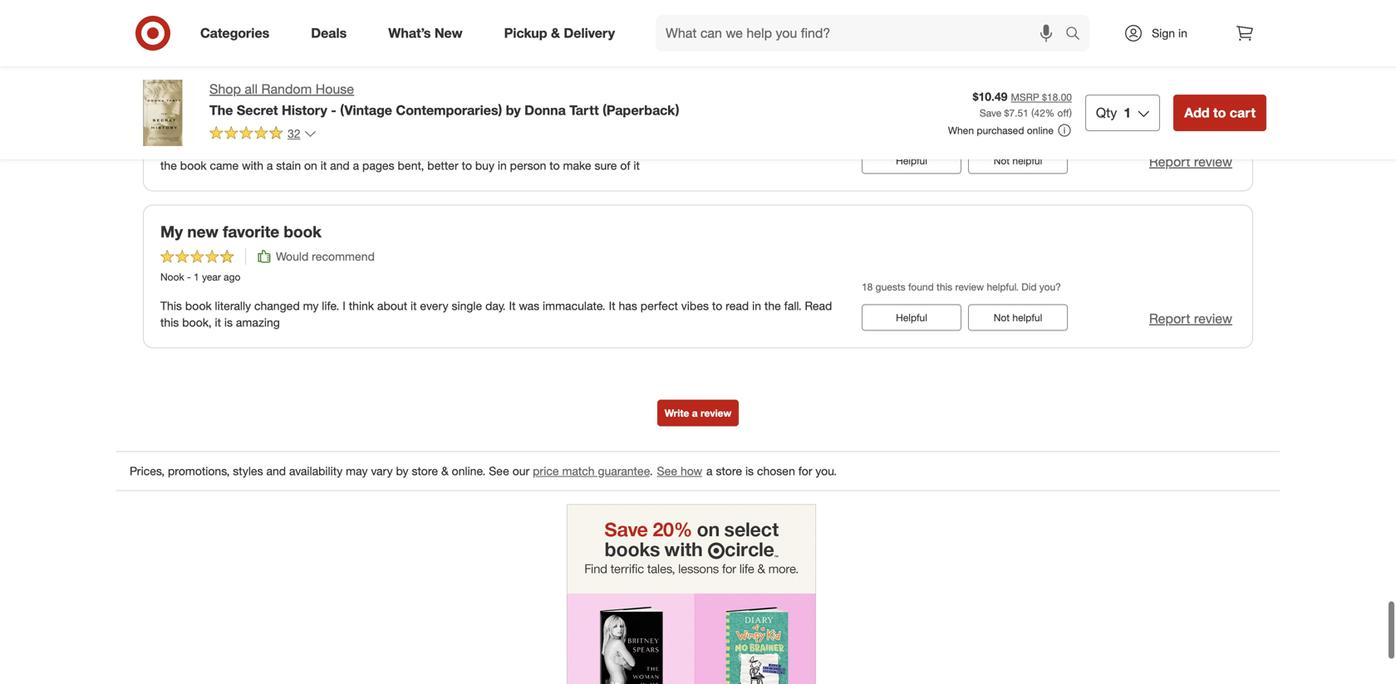 Task type: describe. For each thing, give the bounding box(es) containing it.
purchased
[[977, 124, 1024, 137]]

write
[[665, 407, 689, 420]]

$10.49
[[973, 89, 1008, 104]]

search
[[1058, 27, 1098, 43]]

advertisement region
[[567, 505, 816, 685]]

my
[[160, 222, 183, 241]]

a right with
[[267, 158, 273, 173]]

sign in
[[1152, 26, 1188, 40]]

random
[[261, 81, 312, 97]]

history
[[282, 102, 327, 118]]

helpful for helpful.
[[1013, 312, 1042, 324]]

0 vertical spatial in
[[1179, 26, 1188, 40]]

our
[[513, 464, 530, 479]]

1 horizontal spatial is
[[746, 464, 754, 479]]

ago for months
[[231, 131, 247, 143]]

6
[[186, 131, 192, 143]]

make
[[563, 158, 591, 173]]

you
[[880, 124, 896, 137]]

off
[[1058, 107, 1069, 119]]

0 horizontal spatial in
[[498, 158, 507, 173]]

save
[[980, 107, 1002, 119]]

helpful for find
[[896, 155, 927, 167]]

purchaser
[[289, 131, 334, 143]]

vary
[[371, 464, 393, 479]]

would not recommend
[[276, 109, 395, 124]]

would for review
[[276, 109, 309, 124]]

it right the book,
[[215, 315, 221, 330]]

verified
[[253, 131, 286, 143]]

immaculate.
[[543, 299, 606, 313]]

how
[[681, 464, 702, 479]]

it left every
[[411, 299, 417, 313]]

7.51
[[1009, 107, 1029, 119]]

person
[[510, 158, 546, 173]]

with
[[242, 158, 263, 173]]

$10.49 msrp $18.00 save $ 7.51 ( 42 % off )
[[973, 89, 1072, 119]]

new
[[187, 222, 218, 241]]

1 helpful button from the top
[[862, 7, 962, 34]]

when purchased online
[[948, 124, 1054, 137]]

of
[[620, 158, 630, 173]]

add to cart
[[1185, 105, 1256, 121]]

%
[[1045, 107, 1055, 119]]

secret
[[237, 102, 278, 118]]

1 vertical spatial by
[[396, 464, 409, 479]]

was
[[519, 299, 540, 313]]

qty 1
[[1096, 105, 1131, 121]]

for
[[799, 464, 812, 479]]

0 vertical spatial recommend
[[332, 109, 395, 124]]

tartt
[[570, 102, 599, 118]]

read
[[726, 299, 749, 313]]

1 vertical spatial recommend
[[312, 250, 375, 264]]

deals link
[[297, 15, 368, 52]]

.
[[650, 464, 653, 479]]

42
[[1034, 107, 1045, 119]]

changed
[[254, 299, 300, 313]]

perfect
[[641, 299, 678, 313]]

styles
[[233, 464, 263, 479]]

- inside shop all random house the secret history - (vintage contemporaries) by donna tartt (paperback)
[[331, 102, 336, 118]]

2 store from the left
[[716, 464, 742, 479]]

32
[[288, 126, 301, 141]]

months
[[195, 131, 228, 143]]

vibes
[[681, 299, 709, 313]]

would for my new favorite book
[[276, 250, 309, 264]]

a right how
[[707, 464, 713, 479]]

price
[[533, 464, 559, 479]]

to left the buy in the left of the page
[[462, 158, 472, 173]]

life.
[[322, 299, 339, 313]]

(
[[1032, 107, 1034, 119]]

not for helpful?
[[994, 155, 1010, 167]]

delivery
[[564, 25, 615, 41]]

1 not helpful button from the top
[[968, 7, 1068, 34]]

write a review button
[[657, 400, 739, 427]]

categories link
[[186, 15, 290, 52]]

1 vertical spatial book
[[284, 222, 322, 241]]

this for found
[[937, 281, 953, 294]]

better
[[427, 158, 459, 173]]

categories
[[200, 25, 269, 41]]

1 not helpful from the top
[[994, 14, 1042, 27]]

1 horizontal spatial 1
[[1124, 105, 1131, 121]]

sure
[[595, 158, 617, 173]]

18 guests found this review helpful. did you?
[[862, 281, 1061, 294]]

by inside shop all random house the secret history - (vintage contemporaries) by donna tartt (paperback)
[[506, 102, 521, 118]]

report for 18 guests found this review helpful. did you?
[[1149, 311, 1191, 327]]

1 helpful from the top
[[896, 14, 927, 27]]

what's new link
[[374, 15, 483, 52]]

helpful for helpful?
[[1013, 155, 1042, 167]]

new
[[435, 25, 463, 41]]

this for find
[[918, 124, 934, 137]]

(paperback)
[[603, 102, 679, 118]]

buy
[[475, 158, 495, 173]]

prices, promotions, styles and availability may vary by store & online. see our price match guarantee . see how a store is chosen for you.
[[130, 464, 837, 479]]

did you find this review helpful?
[[862, 124, 1004, 137]]

report review button for 18 guests found this review helpful. did you?
[[1149, 309, 1233, 328]]

found
[[908, 281, 934, 294]]

a inside button
[[692, 407, 698, 420]]

donna
[[525, 102, 566, 118]]

this book literally changed my life. i think about it every single day. it was immaculate. it has perfect vibes to read in the fall. read this book, it is amazing
[[160, 299, 832, 330]]

sky
[[160, 131, 177, 143]]



Task type: locate. For each thing, give the bounding box(es) containing it.
3 not helpful button from the top
[[968, 304, 1068, 331]]

book down 6
[[180, 158, 207, 173]]

18
[[862, 281, 873, 294]]

1 horizontal spatial store
[[716, 464, 742, 479]]

this down the this
[[160, 315, 179, 330]]

ago right "year"
[[224, 271, 241, 284]]

book for review
[[180, 158, 207, 173]]

- for nook - 1 year ago
[[187, 271, 191, 284]]

helpful?
[[968, 124, 1004, 137]]

0 horizontal spatial it
[[509, 299, 516, 313]]

single
[[452, 299, 482, 313]]

helpful button for found
[[862, 304, 962, 331]]

not
[[312, 109, 329, 124]]

- right nook
[[187, 271, 191, 284]]

1 vertical spatial ago
[[224, 271, 241, 284]]

2 vertical spatial helpful
[[896, 312, 927, 324]]

0 vertical spatial by
[[506, 102, 521, 118]]

did left you?
[[1022, 281, 1037, 294]]

2 vertical spatial report
[[1149, 311, 1191, 327]]

1 report review from the top
[[1149, 13, 1233, 30]]

year
[[202, 271, 221, 284]]

image of the secret history - (vintage contemporaries) by donna tartt (paperback) image
[[130, 80, 196, 146]]

not helpful for helpful.
[[994, 312, 1042, 324]]

not helpful down helpful.
[[994, 312, 1042, 324]]

store right how
[[716, 464, 742, 479]]

2 vertical spatial report review button
[[1149, 309, 1233, 328]]

book up would recommend
[[284, 222, 322, 241]]

0 vertical spatial report review button
[[1149, 12, 1233, 31]]

2 vertical spatial report review
[[1149, 311, 1233, 327]]

not helpful down when purchased online
[[994, 155, 1042, 167]]

report review for did you find this review helpful?
[[1149, 154, 1233, 170]]

ago for year
[[224, 271, 241, 284]]

msrp
[[1011, 91, 1039, 104]]

is left the chosen
[[746, 464, 754, 479]]

read
[[805, 299, 832, 313]]

1 report review button from the top
[[1149, 12, 1233, 31]]

0 vertical spatial &
[[551, 25, 560, 41]]

2 horizontal spatial this
[[937, 281, 953, 294]]

1 vertical spatial did
[[1022, 281, 1037, 294]]

0 vertical spatial helpful
[[896, 14, 927, 27]]

1 horizontal spatial the
[[765, 299, 781, 313]]

sign in link
[[1110, 15, 1213, 52]]

1 vertical spatial not helpful button
[[968, 147, 1068, 174]]

0 horizontal spatial -
[[180, 131, 184, 143]]

2 would from the top
[[276, 250, 309, 264]]

would up 32
[[276, 109, 309, 124]]

1 vertical spatial report
[[1149, 154, 1191, 170]]

find
[[899, 124, 915, 137]]

think
[[349, 299, 374, 313]]

bent,
[[398, 158, 424, 173]]

1 horizontal spatial did
[[1022, 281, 1037, 294]]

not helpful button for helpful?
[[968, 147, 1068, 174]]

2 report from the top
[[1149, 154, 1191, 170]]

2 report review from the top
[[1149, 154, 1233, 170]]

0 horizontal spatial &
[[441, 464, 449, 479]]

0 horizontal spatial 1
[[194, 271, 199, 284]]

32 link
[[209, 125, 317, 144]]

search button
[[1058, 15, 1098, 55]]

1
[[1124, 105, 1131, 121], [194, 271, 199, 284]]

0 vertical spatial is
[[224, 315, 233, 330]]

fall.
[[784, 299, 802, 313]]

report review for 18 guests found this review helpful. did you?
[[1149, 311, 1233, 327]]

not helpful for helpful?
[[994, 155, 1042, 167]]

1 vertical spatial report review
[[1149, 154, 1233, 170]]

contemporaries)
[[396, 102, 502, 118]]

2 helpful from the top
[[1013, 155, 1042, 167]]

match
[[562, 464, 595, 479]]

2 vertical spatial helpful
[[1013, 312, 1042, 324]]

add
[[1185, 105, 1210, 121]]

2 horizontal spatial in
[[1179, 26, 1188, 40]]

3 helpful from the top
[[1013, 312, 1042, 324]]

3 helpful button from the top
[[862, 304, 962, 331]]

by
[[506, 102, 521, 118], [396, 464, 409, 479]]

1 see from the left
[[489, 464, 509, 479]]

0 horizontal spatial the
[[160, 158, 177, 173]]

0 vertical spatial 1
[[1124, 105, 1131, 121]]

3 helpful from the top
[[896, 312, 927, 324]]

it
[[509, 299, 516, 313], [609, 299, 616, 313]]

helpful button for find
[[862, 147, 962, 174]]

book,
[[182, 315, 212, 330]]

1 horizontal spatial in
[[752, 299, 761, 313]]

1 not from the top
[[994, 14, 1010, 27]]

to left the make
[[550, 158, 560, 173]]

- right not
[[331, 102, 336, 118]]

day.
[[485, 299, 506, 313]]

2 helpful button from the top
[[862, 147, 962, 174]]

0 vertical spatial not helpful
[[994, 14, 1042, 27]]

helpful button
[[862, 7, 962, 34], [862, 147, 962, 174], [862, 304, 962, 331]]

2 vertical spatial not helpful button
[[968, 304, 1068, 331]]

1 horizontal spatial see
[[657, 464, 677, 479]]

1 vertical spatial in
[[498, 158, 507, 173]]

you.
[[816, 464, 837, 479]]

0 horizontal spatial is
[[224, 315, 233, 330]]

0 vertical spatial report
[[1149, 13, 1191, 30]]

house
[[316, 81, 354, 97]]

shop all random house the secret history - (vintage contemporaries) by donna tartt (paperback)
[[209, 81, 679, 118]]

it right on
[[321, 158, 327, 173]]

a left pages
[[353, 158, 359, 173]]

0 vertical spatial and
[[330, 158, 350, 173]]

to right the add
[[1213, 105, 1226, 121]]

it right of
[[634, 158, 640, 173]]

book inside this book literally changed my life. i think about it every single day. it was immaculate. it has perfect vibes to read in the fall. read this book, it is amazing
[[185, 299, 212, 313]]

0 horizontal spatial by
[[396, 464, 409, 479]]

to left read
[[712, 299, 723, 313]]

price match guarantee link
[[533, 464, 650, 479]]

book up the book,
[[185, 299, 212, 313]]

is down literally on the left top of page
[[224, 315, 233, 330]]

may
[[346, 464, 368, 479]]

1 vertical spatial and
[[266, 464, 286, 479]]

1 it from the left
[[509, 299, 516, 313]]

online
[[1027, 124, 1054, 137]]

nook
[[160, 271, 184, 284]]

store right vary
[[412, 464, 438, 479]]

this
[[918, 124, 934, 137], [937, 281, 953, 294], [160, 315, 179, 330]]

1 helpful from the top
[[1013, 14, 1042, 27]]

2 not helpful button from the top
[[968, 147, 1068, 174]]

& right pickup
[[551, 25, 560, 41]]

prices,
[[130, 464, 165, 479]]

2 not helpful from the top
[[994, 155, 1042, 167]]

in inside this book literally changed my life. i think about it every single day. it was immaculate. it has perfect vibes to read in the fall. read this book, it is amazing
[[752, 299, 761, 313]]

you?
[[1040, 281, 1061, 294]]

1 vertical spatial &
[[441, 464, 449, 479]]

1 horizontal spatial &
[[551, 25, 560, 41]]

& left online.
[[441, 464, 449, 479]]

a
[[267, 158, 273, 173], [353, 158, 359, 173], [692, 407, 698, 420], [707, 464, 713, 479]]

2 horizontal spatial -
[[331, 102, 336, 118]]

-
[[331, 102, 336, 118], [180, 131, 184, 143], [187, 271, 191, 284]]

it left has
[[609, 299, 616, 313]]

1 vertical spatial not
[[994, 155, 1010, 167]]

about
[[377, 299, 407, 313]]

see right .
[[657, 464, 677, 479]]

qty
[[1096, 105, 1117, 121]]

0 vertical spatial -
[[331, 102, 336, 118]]

add to cart button
[[1174, 95, 1267, 131]]

pickup & delivery link
[[490, 15, 636, 52]]

(vintage
[[340, 102, 392, 118]]

0 horizontal spatial did
[[862, 124, 877, 137]]

1 would from the top
[[276, 109, 309, 124]]

1 vertical spatial helpful
[[896, 155, 927, 167]]

0 horizontal spatial this
[[160, 315, 179, 330]]

ago
[[231, 131, 247, 143], [224, 271, 241, 284]]

helpful
[[896, 14, 927, 27], [896, 155, 927, 167], [896, 312, 927, 324]]

the inside this book literally changed my life. i think about it every single day. it was immaculate. it has perfect vibes to read in the fall. read this book, it is amazing
[[765, 299, 781, 313]]

not helpful button down when purchased online
[[968, 147, 1068, 174]]

guests
[[876, 281, 906, 294]]

1 vertical spatial would
[[276, 250, 309, 264]]

deals
[[311, 25, 347, 41]]

the down sky
[[160, 158, 177, 173]]

1 horizontal spatial and
[[330, 158, 350, 173]]

has
[[619, 299, 637, 313]]

my
[[303, 299, 319, 313]]

amazing
[[236, 315, 280, 330]]

this right find
[[918, 124, 934, 137]]

this inside this book literally changed my life. i think about it every single day. it was immaculate. it has perfect vibes to read in the fall. read this book, it is amazing
[[160, 315, 179, 330]]

2 vertical spatial helpful button
[[862, 304, 962, 331]]

- left 6
[[180, 131, 184, 143]]

in right the buy in the left of the page
[[498, 158, 507, 173]]

see left our
[[489, 464, 509, 479]]

in right the sign
[[1179, 26, 1188, 40]]

3 report review from the top
[[1149, 311, 1233, 327]]

0 vertical spatial not helpful button
[[968, 7, 1068, 34]]

in
[[1179, 26, 1188, 40], [498, 158, 507, 173], [752, 299, 761, 313]]

0 vertical spatial report review
[[1149, 13, 1233, 30]]

literally
[[215, 299, 251, 313]]

every
[[420, 299, 448, 313]]

1 vertical spatial this
[[937, 281, 953, 294]]

ago right months
[[231, 131, 247, 143]]

2 helpful from the top
[[896, 155, 927, 167]]

sky - 6 months ago , verified purchaser
[[160, 131, 334, 143]]

0 horizontal spatial store
[[412, 464, 438, 479]]

1 vertical spatial -
[[180, 131, 184, 143]]

to
[[1213, 105, 1226, 121], [462, 158, 472, 173], [550, 158, 560, 173], [712, 299, 723, 313]]

pickup & delivery
[[504, 25, 615, 41]]

2 vertical spatial in
[[752, 299, 761, 313]]

0 vertical spatial would
[[276, 109, 309, 124]]

1 vertical spatial helpful
[[1013, 155, 1042, 167]]

1 vertical spatial not helpful
[[994, 155, 1042, 167]]

is inside this book literally changed my life. i think about it every single day. it was immaculate. it has perfect vibes to read in the fall. read this book, it is amazing
[[224, 315, 233, 330]]

helpful down you?
[[1013, 312, 1042, 324]]

3 not helpful from the top
[[994, 312, 1042, 324]]

0 horizontal spatial see
[[489, 464, 509, 479]]

on
[[304, 158, 317, 173]]

recommend down the house
[[332, 109, 395, 124]]

1 vertical spatial the
[[765, 299, 781, 313]]

2 not from the top
[[994, 155, 1010, 167]]

not helpful button down helpful.
[[968, 304, 1068, 331]]

1 vertical spatial 1
[[194, 271, 199, 284]]

nook - 1 year ago
[[160, 271, 241, 284]]

3 report from the top
[[1149, 311, 1191, 327]]

stain
[[276, 158, 301, 173]]

guarantee
[[598, 464, 650, 479]]

to inside this book literally changed my life. i think about it every single day. it was immaculate. it has perfect vibes to read in the fall. read this book, it is amazing
[[712, 299, 723, 313]]

to inside button
[[1213, 105, 1226, 121]]

2 vertical spatial not helpful
[[994, 312, 1042, 324]]

0 vertical spatial helpful button
[[862, 7, 962, 34]]

this
[[160, 299, 182, 313]]

promotions,
[[168, 464, 230, 479]]

$18.00
[[1042, 91, 1072, 104]]

not for helpful.
[[994, 312, 1010, 324]]

would recommend
[[276, 250, 375, 264]]

write a review
[[665, 407, 732, 420]]

review inside button
[[701, 407, 732, 420]]

did left you
[[862, 124, 877, 137]]

not helpful button for helpful.
[[968, 304, 1068, 331]]

not up $10.49
[[994, 14, 1010, 27]]

3 report review button from the top
[[1149, 309, 1233, 328]]

not helpful
[[994, 14, 1042, 27], [994, 155, 1042, 167], [994, 312, 1042, 324]]

helpful left search
[[1013, 14, 1042, 27]]

What can we help you find? suggestions appear below search field
[[656, 15, 1070, 52]]

helpful
[[1013, 14, 1042, 27], [1013, 155, 1042, 167], [1013, 312, 1042, 324]]

2 report review button from the top
[[1149, 152, 1233, 171]]

not helpful button up msrp
[[968, 7, 1068, 34]]

not helpful left search
[[994, 14, 1042, 27]]

the book came with a stain on it and a pages bent, better to buy in person to make sure of it
[[160, 158, 640, 173]]

1 report from the top
[[1149, 13, 1191, 30]]

1 horizontal spatial by
[[506, 102, 521, 118]]

came
[[210, 158, 239, 173]]

and right on
[[330, 158, 350, 173]]

1 horizontal spatial -
[[187, 271, 191, 284]]

2 vertical spatial this
[[160, 315, 179, 330]]

2 it from the left
[[609, 299, 616, 313]]

1 vertical spatial is
[[746, 464, 754, 479]]

1 left "year"
[[194, 271, 199, 284]]

1 horizontal spatial it
[[609, 299, 616, 313]]

0 vertical spatial book
[[180, 158, 207, 173]]

not down when purchased online
[[994, 155, 1010, 167]]

2 vertical spatial -
[[187, 271, 191, 284]]

3 not from the top
[[994, 312, 1010, 324]]

0 vertical spatial this
[[918, 124, 934, 137]]

1 vertical spatial report review button
[[1149, 152, 1233, 171]]

- for sky - 6 months ago , verified purchaser
[[180, 131, 184, 143]]

shop
[[209, 81, 241, 97]]

a right write
[[692, 407, 698, 420]]

it right day.
[[509, 299, 516, 313]]

by right vary
[[396, 464, 409, 479]]

report for did you find this review helpful?
[[1149, 154, 1191, 170]]

0 vertical spatial ago
[[231, 131, 247, 143]]

0 vertical spatial helpful
[[1013, 14, 1042, 27]]

recommend up i
[[312, 250, 375, 264]]

report review button
[[1149, 12, 1233, 31], [1149, 152, 1233, 171], [1149, 309, 1233, 328]]

1 horizontal spatial this
[[918, 124, 934, 137]]

and right styles
[[266, 464, 286, 479]]

report review button for did you find this review helpful?
[[1149, 152, 1233, 171]]

by left donna
[[506, 102, 521, 118]]

0 vertical spatial did
[[862, 124, 877, 137]]

this right found
[[937, 281, 953, 294]]

availability
[[289, 464, 343, 479]]

not helpful button
[[968, 7, 1068, 34], [968, 147, 1068, 174], [968, 304, 1068, 331]]

what's new
[[388, 25, 463, 41]]

1 vertical spatial helpful button
[[862, 147, 962, 174]]

1 store from the left
[[412, 464, 438, 479]]

0 vertical spatial the
[[160, 158, 177, 173]]

helpful down 'online'
[[1013, 155, 1042, 167]]

book for my new favorite book
[[185, 299, 212, 313]]

2 vertical spatial book
[[185, 299, 212, 313]]

what's
[[388, 25, 431, 41]]

$
[[1005, 107, 1009, 119]]

0 vertical spatial not
[[994, 14, 1010, 27]]

not down helpful.
[[994, 312, 1010, 324]]

0 horizontal spatial and
[[266, 464, 286, 479]]

2 vertical spatial not
[[994, 312, 1010, 324]]

cart
[[1230, 105, 1256, 121]]

2 see from the left
[[657, 464, 677, 479]]

would down favorite
[[276, 250, 309, 264]]

in right read
[[752, 299, 761, 313]]

the left fall.
[[765, 299, 781, 313]]

chosen
[[757, 464, 795, 479]]

1 right "qty"
[[1124, 105, 1131, 121]]

helpful for found
[[896, 312, 927, 324]]



Task type: vqa. For each thing, say whether or not it's contained in the screenshot.
Battery: No Battery Used
no



